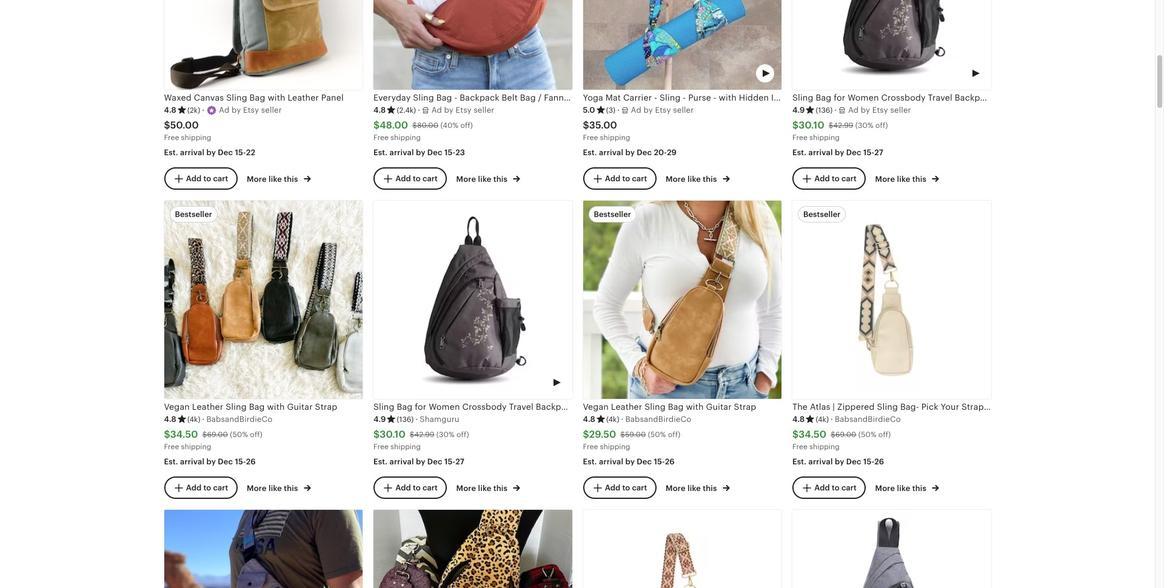 Task type: describe. For each thing, give the bounding box(es) containing it.
waxed
[[164, 93, 192, 103]]

hidden
[[739, 93, 769, 103]]

bag for 50.00
[[250, 93, 265, 103]]

more for bottommost sling bag for women crossbody travel backpack with anti theft pocket | one strap tablet backpack floral pattern chest bag with bottle holder image
[[456, 484, 476, 493]]

more like this for vegan leather sling bag with guitar strap image corresponding to 34.50
[[247, 484, 300, 493]]

est. arrival by dec 15-23
[[374, 148, 465, 157]]

48.00
[[380, 120, 408, 131]]

zippered
[[838, 402, 875, 412]]

4.9 for bottommost sling bag for women crossbody travel backpack with anti theft pocket | one strap tablet backpack floral pattern chest bag with bottle holder image
[[374, 415, 386, 424]]

1 vertical spatial 42.99
[[415, 430, 435, 439]]

(3)
[[606, 106, 616, 114]]

by for the rightmost sling bag for women crossbody travel backpack with anti theft pocket | one strap tablet backpack floral pattern chest bag with bottle holder image
[[835, 148, 845, 157]]

4.8 for the atlas | zippered sling bag- pick your strap | 54 styles image to the right
[[793, 415, 805, 424]]

backpack
[[460, 93, 500, 103]]

strap for 34.50
[[315, 402, 337, 412]]

atlas
[[810, 402, 831, 412]]

by for 29.50's vegan leather sling bag with guitar strap image
[[626, 457, 635, 466]]

2 26 from the left
[[665, 457, 675, 466]]

fanny
[[544, 93, 569, 103]]

yoga mat carrier - sling - purse - with hidden inside pocket image
[[583, 0, 782, 90]]

off) inside $ 29.50 $ 59.00 (50% off) free shipping
[[668, 430, 681, 439]]

pick
[[922, 402, 939, 412]]

the
[[793, 402, 808, 412]]

bag for 34.50
[[249, 402, 265, 412]]

more for 29.50's vegan leather sling bag with guitar strap image
[[666, 484, 686, 493]]

(40%
[[441, 121, 459, 130]]

0 vertical spatial (30%
[[856, 121, 874, 130]]

$ 50.00 free shipping
[[164, 120, 211, 142]]

waxed canvas sling bag with leather panel image
[[164, 0, 363, 90]]

20-
[[654, 148, 667, 157]]

leather for 34.50
[[192, 402, 223, 412]]

more like this for the rightmost sling bag for women crossbody travel backpack with anti theft pocket | one strap tablet backpack floral pattern chest bag with bottle holder image
[[876, 175, 929, 184]]

69.00 for |
[[836, 430, 857, 439]]

shipping inside $ 48.00 $ 80.00 (40% off) free shipping
[[391, 133, 421, 142]]

22
[[246, 148, 255, 157]]

est. arrival by dec 15-27 for the rightmost sling bag for women crossbody travel backpack with anti theft pocket | one strap tablet backpack floral pattern chest bag with bottle holder image
[[793, 148, 884, 157]]

guitar for 29.50
[[706, 402, 732, 412]]

$ 48.00 $ 80.00 (40% off) free shipping
[[374, 120, 473, 142]]

canvas
[[194, 93, 224, 103]]

1 horizontal spatial leather
[[288, 93, 319, 103]]

27 for the rightmost sling bag for women crossbody travel backpack with anti theft pocket | one strap tablet backpack floral pattern chest bag with bottle holder image
[[875, 148, 884, 157]]

product video element for sling bag perfect for travel and commuting, wear it crossbody, shoulder, messenger, under arm, perfect for personal protection & edc image
[[164, 510, 363, 588]]

3 (4k) from the left
[[816, 415, 829, 424]]

to for the rightmost sling bag for women crossbody travel backpack with anti theft pocket | one strap tablet backpack floral pattern chest bag with bottle holder image
[[832, 174, 840, 183]]

1 horizontal spatial sling bag for women crossbody travel backpack with anti theft pocket | one strap tablet backpack floral pattern chest bag with bottle holder image
[[793, 0, 991, 90]]

everyday
[[374, 93, 411, 103]]

vegan leather sling bag with guitar strap for 34.50
[[164, 402, 337, 412]]

0 vertical spatial (136)
[[816, 106, 833, 114]]

4.8 for 29.50's vegan leather sling bag with guitar strap image
[[583, 415, 596, 424]]

0 vertical spatial $ 30.10 $ 42.99 (30% off) free shipping
[[793, 120, 888, 142]]

by for bottommost sling bag for women crossbody travel backpack with anti theft pocket | one strap tablet backpack floral pattern chest bag with bottle holder image
[[416, 457, 426, 466]]

to for 29.50's vegan leather sling bag with guitar strap image
[[623, 483, 630, 492]]

to for bottommost sling bag for women crossbody travel backpack with anti theft pocket | one strap tablet backpack floral pattern chest bag with bottle holder image
[[413, 483, 421, 492]]

5 - from the left
[[714, 93, 717, 103]]

with for 29.50
[[686, 402, 704, 412]]

1 (50% from the left
[[230, 430, 248, 439]]

to for vegan leather sling bag with guitar strap image corresponding to 34.50
[[203, 483, 211, 492]]

3 est. arrival by dec 15-26 from the left
[[793, 457, 885, 466]]

free inside $ 48.00 $ 80.00 (40% off) free shipping
[[374, 133, 389, 142]]

1 26 from the left
[[246, 457, 256, 466]]

34.50 for vegan
[[170, 429, 198, 440]]

3 (50% from the left
[[859, 430, 877, 439]]

30.10 for bottommost sling bag for women crossbody travel backpack with anti theft pocket | one strap tablet backpack floral pattern chest bag with bottle holder image
[[380, 429, 406, 440]]

$ 35.00 free shipping
[[583, 120, 631, 142]]

23
[[456, 148, 465, 157]]

5
[[598, 93, 603, 103]]

product video element for yoga mat carrier - sling - purse - with hidden inside pocket image
[[583, 0, 782, 90]]

1 vertical spatial sling bag for women crossbody travel backpack with anti theft pocket | one strap tablet backpack floral pattern chest bag with bottle holder image
[[374, 201, 572, 399]]

(2k)
[[187, 106, 200, 114]]

inside
[[772, 93, 796, 103]]

4.9 for the rightmost sling bag for women crossbody travel backpack with anti theft pocket | one strap tablet backpack floral pattern chest bag with bottle holder image
[[793, 105, 805, 115]]

59.00
[[625, 430, 646, 439]]

belt
[[502, 93, 518, 103]]

$ 34.50 $ 69.00 (50% off) free shipping for |
[[793, 429, 891, 451]]

more like this for 29.50's vegan leather sling bag with guitar strap image
[[666, 484, 719, 493]]

54
[[991, 402, 1002, 412]]

2 | from the left
[[987, 402, 989, 412]]

vegan leather sling bag with guitar strap image for 34.50
[[164, 201, 363, 399]]

free inside $ 35.00 free shipping
[[583, 133, 598, 142]]

1 horizontal spatial the atlas | zippered sling bag- pick your strap | 54 styles image
[[793, 201, 991, 399]]

vegan for 29.50
[[583, 402, 609, 412]]

29
[[667, 148, 677, 157]]

2 - from the left
[[593, 93, 596, 103]]

35.00
[[589, 120, 617, 131]]



Task type: locate. For each thing, give the bounding box(es) containing it.
everyday sling bag - backpack belt bag / fanny pack - 5 colors image
[[374, 0, 572, 90]]

4.8 for vegan leather sling bag with guitar strap image corresponding to 34.50
[[164, 415, 176, 424]]

0 vertical spatial 27
[[875, 148, 884, 157]]

$ inside $ 50.00 free shipping
[[164, 120, 170, 131]]

off)
[[461, 121, 473, 130], [876, 121, 888, 130], [250, 430, 263, 439], [457, 430, 469, 439], [668, 430, 681, 439], [879, 430, 891, 439]]

1 horizontal spatial est. arrival by dec 15-26
[[583, 457, 675, 466]]

1 vegan from the left
[[164, 402, 190, 412]]

0 horizontal spatial 34.50
[[170, 429, 198, 440]]

by for yoga mat carrier - sling - purse - with hidden inside pocket image
[[626, 148, 635, 157]]

0 horizontal spatial bestseller
[[175, 210, 212, 219]]

sling bag perfect for travel and commuting, wear it crossbody, shoulder, messenger, under arm, perfect for personal protection & edc image
[[164, 510, 363, 588]]

this
[[284, 175, 298, 184], [494, 175, 508, 184], [703, 175, 717, 184], [913, 175, 927, 184], [284, 484, 298, 493], [494, 484, 508, 493], [703, 484, 717, 493], [913, 484, 927, 493]]

0 horizontal spatial guitar
[[287, 402, 313, 412]]

add to cart button
[[164, 168, 237, 190], [374, 168, 447, 190], [583, 168, 656, 190], [793, 168, 866, 190], [164, 477, 237, 499], [374, 477, 447, 499], [583, 477, 656, 499], [793, 477, 866, 499]]

2 horizontal spatial (50%
[[859, 430, 877, 439]]

bag-
[[901, 402, 919, 412]]

shipping inside $ 29.50 $ 59.00 (50% off) free shipping
[[600, 443, 631, 451]]

0 horizontal spatial (4k)
[[187, 415, 200, 424]]

more for the atlas | zippered sling bag- pick your strap | 54 styles image to the right
[[876, 484, 895, 493]]

like
[[269, 175, 282, 184], [478, 175, 492, 184], [688, 175, 701, 184], [897, 175, 911, 184], [269, 484, 282, 493], [478, 484, 492, 493], [688, 484, 701, 493], [897, 484, 911, 493]]

0 horizontal spatial 30.10
[[380, 429, 406, 440]]

$ inside $ 35.00 free shipping
[[583, 120, 589, 131]]

0 horizontal spatial vegan leather sling bag with guitar strap image
[[164, 201, 363, 399]]

1 | from the left
[[833, 402, 835, 412]]

4.9
[[793, 105, 805, 115], [374, 415, 386, 424]]

1 horizontal spatial 42.99
[[834, 121, 854, 130]]

more like this for the atlas | zippered sling bag- pick your strap | 54 styles image to the right
[[876, 484, 929, 493]]

pack
[[571, 93, 591, 103]]

1 vegan leather sling bag with guitar strap from the left
[[164, 402, 337, 412]]

(2.4k)
[[397, 106, 416, 114]]

0 horizontal spatial 4.9
[[374, 415, 386, 424]]

styles
[[1004, 402, 1029, 412]]

arrival
[[180, 148, 205, 157], [390, 148, 414, 157], [599, 148, 624, 157], [809, 148, 833, 157], [180, 457, 205, 466], [390, 457, 414, 466], [599, 457, 624, 466], [809, 457, 833, 466]]

/
[[538, 93, 542, 103]]

0 horizontal spatial 27
[[456, 457, 465, 466]]

1 horizontal spatial 69.00
[[836, 430, 857, 439]]

0 vertical spatial 4.9
[[793, 105, 805, 115]]

to for the atlas | zippered sling bag- pick your strap | 54 styles image to the right
[[832, 483, 840, 492]]

1 horizontal spatial vegan leather sling bag with guitar strap image
[[583, 201, 782, 399]]

0 horizontal spatial strap
[[315, 402, 337, 412]]

vegan leather sling bag with guitar strap image for 29.50
[[583, 201, 782, 399]]

1 vertical spatial (30%
[[437, 430, 455, 439]]

guitar for 34.50
[[287, 402, 313, 412]]

free
[[164, 133, 179, 142], [374, 133, 389, 142], [583, 133, 598, 142], [793, 133, 808, 142], [164, 443, 179, 451], [374, 443, 389, 451], [583, 443, 598, 451], [793, 443, 808, 451]]

-
[[455, 93, 458, 103], [593, 93, 596, 103], [655, 93, 658, 103], [683, 93, 686, 103], [714, 93, 717, 103]]

product video element for the rightmost sling bag for women crossbody travel backpack with anti theft pocket | one strap tablet backpack floral pattern chest bag with bottle holder image
[[793, 0, 991, 90]]

1 horizontal spatial vegan
[[583, 402, 609, 412]]

4 - from the left
[[683, 93, 686, 103]]

1 bestseller from the left
[[175, 210, 212, 219]]

sling bag for women crossbody travel backpack with anti theft pocket | one strap tablet backpack floral pattern chest bag with bottle holder image
[[793, 0, 991, 90], [374, 201, 572, 399]]

1 vertical spatial the atlas | zippered sling bag- pick your strap | 54 styles image
[[583, 510, 782, 588]]

30.10
[[799, 120, 825, 131], [380, 429, 406, 440]]

1 horizontal spatial est. arrival by dec 15-27
[[793, 148, 884, 157]]

- left backpack
[[455, 93, 458, 103]]

$ 34.50 $ 69.00 (50% off) free shipping for sling
[[164, 429, 263, 451]]

1 (4k) from the left
[[187, 415, 200, 424]]

off) inside $ 48.00 $ 80.00 (40% off) free shipping
[[461, 121, 473, 130]]

27
[[875, 148, 884, 157], [456, 457, 465, 466]]

1 horizontal spatial 34.50
[[799, 429, 827, 440]]

pocket
[[799, 93, 827, 103]]

the atlas | zippered sling bag- pick your strap | 54 styles image
[[793, 201, 991, 399], [583, 510, 782, 588]]

- right purse
[[714, 93, 717, 103]]

more like this link
[[247, 172, 311, 185], [456, 172, 521, 185], [666, 172, 730, 185], [876, 172, 940, 185], [247, 481, 311, 494], [456, 481, 521, 494], [666, 481, 730, 494], [876, 481, 940, 494]]

muka custom printed chest pack sling bag with bottle pocket, large capacity sling backpack for women men image
[[793, 510, 991, 588]]

$ 29.50 $ 59.00 (50% off) free shipping
[[583, 429, 681, 451]]

0 horizontal spatial vegan leather sling bag with guitar strap
[[164, 402, 337, 412]]

27 for bottommost sling bag for women crossbody travel backpack with anti theft pocket | one strap tablet backpack floral pattern chest bag with bottle holder image
[[456, 457, 465, 466]]

(50% inside $ 29.50 $ 59.00 (50% off) free shipping
[[648, 430, 666, 439]]

- left 5
[[593, 93, 596, 103]]

vegan
[[164, 402, 190, 412], [583, 402, 609, 412]]

2 69.00 from the left
[[836, 430, 857, 439]]

·
[[202, 105, 204, 115], [418, 105, 420, 115], [618, 105, 620, 115], [835, 105, 837, 115], [202, 415, 205, 424], [416, 415, 418, 424], [621, 415, 624, 424], [831, 415, 833, 424]]

0 horizontal spatial (136)
[[397, 415, 414, 424]]

| left 54
[[987, 402, 989, 412]]

by for vegan leather sling bag with guitar strap image corresponding to 34.50
[[207, 457, 216, 466]]

15-
[[235, 148, 246, 157], [445, 148, 456, 157], [864, 148, 875, 157], [235, 457, 246, 466], [445, 457, 456, 466], [654, 457, 665, 466], [864, 457, 875, 466]]

your
[[941, 402, 960, 412]]

2 (50% from the left
[[648, 430, 666, 439]]

1 horizontal spatial 4.9
[[793, 105, 805, 115]]

more for the rightmost sling bag for women crossbody travel backpack with anti theft pocket | one strap tablet backpack floral pattern chest bag with bottle holder image
[[876, 175, 895, 184]]

26
[[246, 457, 256, 466], [665, 457, 675, 466], [875, 457, 885, 466]]

0 horizontal spatial sling bag for women crossbody travel backpack with anti theft pocket | one strap tablet backpack floral pattern chest bag with bottle holder image
[[374, 201, 572, 399]]

yoga mat carrier - sling - purse - with hidden inside pocket
[[583, 93, 827, 103]]

leather for 29.50
[[611, 402, 643, 412]]

1 est. arrival by dec 15-26 from the left
[[164, 457, 256, 466]]

0 vertical spatial 42.99
[[834, 121, 854, 130]]

34.50
[[170, 429, 198, 440], [799, 429, 827, 440]]

1 horizontal spatial $ 34.50 $ 69.00 (50% off) free shipping
[[793, 429, 891, 451]]

cross body sling bag, multiple ways to wear, front back, left or right image
[[374, 510, 572, 588]]

0 horizontal spatial 69.00
[[207, 430, 228, 439]]

- right carrier
[[655, 93, 658, 103]]

2 horizontal spatial bestseller
[[804, 210, 841, 219]]

3 - from the left
[[655, 93, 658, 103]]

bestseller for 29.50's vegan leather sling bag with guitar strap image
[[594, 210, 631, 219]]

dec
[[218, 148, 233, 157], [428, 148, 443, 157], [637, 148, 652, 157], [847, 148, 862, 157], [218, 457, 233, 466], [428, 457, 443, 466], [637, 457, 652, 466], [847, 457, 862, 466]]

2 vegan leather sling bag with guitar strap image from the left
[[583, 201, 782, 399]]

3 bestseller from the left
[[804, 210, 841, 219]]

2 horizontal spatial est. arrival by dec 15-26
[[793, 457, 885, 466]]

est. arrival by dec 15-26
[[164, 457, 256, 466], [583, 457, 675, 466], [793, 457, 885, 466]]

bag
[[250, 93, 265, 103], [437, 93, 452, 103], [520, 93, 536, 103], [249, 402, 265, 412], [668, 402, 684, 412]]

by
[[207, 148, 216, 157], [416, 148, 426, 157], [626, 148, 635, 157], [835, 148, 845, 157], [207, 457, 216, 466], [416, 457, 426, 466], [626, 457, 635, 466], [835, 457, 845, 466]]

|
[[833, 402, 835, 412], [987, 402, 989, 412]]

1 vertical spatial 4.9
[[374, 415, 386, 424]]

$ 34.50 $ 69.00 (50% off) free shipping
[[164, 429, 263, 451], [793, 429, 891, 451]]

1 horizontal spatial guitar
[[706, 402, 732, 412]]

69.00 for sling
[[207, 430, 228, 439]]

colors
[[606, 93, 633, 103]]

1 horizontal spatial vegan leather sling bag with guitar strap
[[583, 402, 757, 412]]

leather
[[288, 93, 319, 103], [192, 402, 223, 412], [611, 402, 643, 412]]

carrier
[[624, 93, 652, 103]]

1 vertical spatial est. arrival by dec 15-27
[[374, 457, 465, 466]]

2 (4k) from the left
[[607, 415, 620, 424]]

0 vertical spatial the atlas | zippered sling bag- pick your strap | 54 styles image
[[793, 201, 991, 399]]

1 34.50 from the left
[[170, 429, 198, 440]]

1 horizontal spatial 30.10
[[799, 120, 825, 131]]

more
[[247, 175, 267, 184], [456, 175, 476, 184], [666, 175, 686, 184], [876, 175, 895, 184], [247, 484, 267, 493], [456, 484, 476, 493], [666, 484, 686, 493], [876, 484, 895, 493]]

4.8
[[164, 105, 176, 115], [374, 105, 386, 115], [164, 415, 176, 424], [583, 415, 596, 424], [793, 415, 805, 424]]

1 guitar from the left
[[287, 402, 313, 412]]

1 horizontal spatial bestseller
[[594, 210, 631, 219]]

waxed canvas sling bag with leather panel
[[164, 93, 344, 103]]

42.99
[[834, 121, 854, 130], [415, 430, 435, 439]]

with for 34.50
[[267, 402, 285, 412]]

to
[[203, 174, 211, 183], [413, 174, 421, 183], [623, 174, 630, 183], [832, 174, 840, 183], [203, 483, 211, 492], [413, 483, 421, 492], [623, 483, 630, 492], [832, 483, 840, 492]]

bestseller for the atlas | zippered sling bag- pick your strap | 54 styles image to the right
[[804, 210, 841, 219]]

1 vertical spatial (136)
[[397, 415, 414, 424]]

est. arrival by dec 15-22
[[164, 148, 255, 157]]

1 horizontal spatial (30%
[[856, 121, 874, 130]]

1 horizontal spatial (50%
[[648, 430, 666, 439]]

product video element for bottommost sling bag for women crossbody travel backpack with anti theft pocket | one strap tablet backpack floral pattern chest bag with bottle holder image
[[374, 201, 572, 399]]

by for the atlas | zippered sling bag- pick your strap | 54 styles image to the right
[[835, 457, 845, 466]]

sling
[[226, 93, 247, 103], [413, 93, 434, 103], [660, 93, 681, 103], [226, 402, 247, 412], [645, 402, 666, 412], [877, 402, 898, 412]]

3 26 from the left
[[875, 457, 885, 466]]

more for vegan leather sling bag with guitar strap image corresponding to 34.50
[[247, 484, 267, 493]]

2 strap from the left
[[734, 402, 757, 412]]

2 guitar from the left
[[706, 402, 732, 412]]

2 est. arrival by dec 15-26 from the left
[[583, 457, 675, 466]]

$
[[164, 120, 170, 131], [374, 120, 380, 131], [583, 120, 589, 131], [793, 120, 799, 131], [413, 121, 417, 130], [829, 121, 834, 130], [164, 429, 170, 440], [374, 429, 380, 440], [583, 429, 589, 440], [793, 429, 799, 440], [202, 430, 207, 439], [410, 430, 415, 439], [621, 430, 625, 439], [831, 430, 836, 439]]

vegan leather sling bag with guitar strap image
[[164, 201, 363, 399], [583, 201, 782, 399]]

(50%
[[230, 430, 248, 439], [648, 430, 666, 439], [859, 430, 877, 439]]

2 vegan leather sling bag with guitar strap from the left
[[583, 402, 757, 412]]

strap for 29.50
[[734, 402, 757, 412]]

with
[[268, 93, 285, 103], [719, 93, 737, 103], [267, 402, 285, 412], [686, 402, 704, 412]]

2 34.50 from the left
[[799, 429, 827, 440]]

1 vertical spatial 27
[[456, 457, 465, 466]]

add to cart
[[186, 174, 228, 183], [396, 174, 438, 183], [605, 174, 647, 183], [815, 174, 857, 183], [186, 483, 228, 492], [396, 483, 438, 492], [605, 483, 647, 492], [815, 483, 857, 492]]

2 horizontal spatial (4k)
[[816, 415, 829, 424]]

0 horizontal spatial est. arrival by dec 15-27
[[374, 457, 465, 466]]

(4k)
[[187, 415, 200, 424], [607, 415, 620, 424], [816, 415, 829, 424]]

2 horizontal spatial leather
[[611, 402, 643, 412]]

1 vertical spatial $ 30.10 $ 42.99 (30% off) free shipping
[[374, 429, 469, 451]]

more like this for yoga mat carrier - sling - purse - with hidden inside pocket image
[[666, 175, 719, 184]]

1 vertical spatial 30.10
[[380, 429, 406, 440]]

30.10 for the rightmost sling bag for women crossbody travel backpack with anti theft pocket | one strap tablet backpack floral pattern chest bag with bottle holder image
[[799, 120, 825, 131]]

vegan leather sling bag with guitar strap for 29.50
[[583, 402, 757, 412]]

est. arrival by dec 15-27 for bottommost sling bag for women crossbody travel backpack with anti theft pocket | one strap tablet backpack floral pattern chest bag with bottle holder image
[[374, 457, 465, 466]]

2 vegan from the left
[[583, 402, 609, 412]]

0 horizontal spatial (30%
[[437, 430, 455, 439]]

(30%
[[856, 121, 874, 130], [437, 430, 455, 439]]

1 strap from the left
[[315, 402, 337, 412]]

cart
[[213, 174, 228, 183], [423, 174, 438, 183], [632, 174, 647, 183], [842, 174, 857, 183], [213, 483, 228, 492], [423, 483, 438, 492], [632, 483, 647, 492], [842, 483, 857, 492]]

free inside $ 50.00 free shipping
[[164, 133, 179, 142]]

0 vertical spatial 30.10
[[799, 120, 825, 131]]

50.00
[[170, 120, 199, 131]]

everyday sling bag - backpack belt bag / fanny pack - 5 colors
[[374, 93, 633, 103]]

69.00
[[207, 430, 228, 439], [836, 430, 857, 439]]

shipping
[[181, 133, 211, 142], [391, 133, 421, 142], [600, 133, 631, 142], [810, 133, 840, 142], [181, 443, 211, 451], [391, 443, 421, 451], [600, 443, 631, 451], [810, 443, 840, 451]]

vegan leather sling bag with guitar strap
[[164, 402, 337, 412], [583, 402, 757, 412]]

more like this for bottommost sling bag for women crossbody travel backpack with anti theft pocket | one strap tablet backpack floral pattern chest bag with bottle holder image
[[456, 484, 510, 493]]

free inside $ 29.50 $ 59.00 (50% off) free shipping
[[583, 443, 598, 451]]

est.
[[164, 148, 178, 157], [374, 148, 388, 157], [583, 148, 597, 157], [793, 148, 807, 157], [164, 457, 178, 466], [374, 457, 388, 466], [583, 457, 597, 466], [793, 457, 807, 466]]

the atlas | zippered sling bag- pick your strap | 54 styles
[[793, 402, 1029, 412]]

bag for 29.50
[[668, 402, 684, 412]]

shipping inside $ 50.00 free shipping
[[181, 133, 211, 142]]

3 strap from the left
[[962, 402, 984, 412]]

1 vegan leather sling bag with guitar strap image from the left
[[164, 201, 363, 399]]

1 - from the left
[[455, 93, 458, 103]]

0 horizontal spatial 26
[[246, 457, 256, 466]]

0 horizontal spatial the atlas | zippered sling bag- pick your strap | 54 styles image
[[583, 510, 782, 588]]

| right atlas
[[833, 402, 835, 412]]

2 bestseller from the left
[[594, 210, 631, 219]]

29.50
[[589, 429, 616, 440]]

vegan for 34.50
[[164, 402, 190, 412]]

guitar
[[287, 402, 313, 412], [706, 402, 732, 412]]

strap
[[315, 402, 337, 412], [734, 402, 757, 412], [962, 402, 984, 412]]

1 69.00 from the left
[[207, 430, 228, 439]]

(136)
[[816, 106, 833, 114], [397, 415, 414, 424]]

with for 50.00
[[268, 93, 285, 103]]

80.00
[[417, 121, 439, 130]]

shipping inside $ 35.00 free shipping
[[600, 133, 631, 142]]

1 horizontal spatial $ 30.10 $ 42.99 (30% off) free shipping
[[793, 120, 888, 142]]

0 horizontal spatial est. arrival by dec 15-26
[[164, 457, 256, 466]]

more like this
[[247, 175, 300, 184], [456, 175, 510, 184], [666, 175, 719, 184], [876, 175, 929, 184], [247, 484, 300, 493], [456, 484, 510, 493], [666, 484, 719, 493], [876, 484, 929, 493]]

yoga
[[583, 93, 603, 103]]

0 horizontal spatial 42.99
[[415, 430, 435, 439]]

bestseller for vegan leather sling bag with guitar strap image corresponding to 34.50
[[175, 210, 212, 219]]

0 vertical spatial est. arrival by dec 15-27
[[793, 148, 884, 157]]

0 horizontal spatial $ 30.10 $ 42.99 (30% off) free shipping
[[374, 429, 469, 451]]

5.0
[[583, 105, 595, 115]]

est. arrival by dec 20-29
[[583, 148, 677, 157]]

product video element
[[583, 0, 782, 90], [793, 0, 991, 90], [374, 201, 572, 399], [164, 510, 363, 588]]

1 horizontal spatial 26
[[665, 457, 675, 466]]

- left purse
[[683, 93, 686, 103]]

2 horizontal spatial strap
[[962, 402, 984, 412]]

1 horizontal spatial (136)
[[816, 106, 833, 114]]

est. arrival by dec 15-27
[[793, 148, 884, 157], [374, 457, 465, 466]]

1 horizontal spatial strap
[[734, 402, 757, 412]]

0 horizontal spatial vegan
[[164, 402, 190, 412]]

0 horizontal spatial leather
[[192, 402, 223, 412]]

add
[[186, 174, 202, 183], [396, 174, 411, 183], [605, 174, 621, 183], [815, 174, 830, 183], [186, 483, 202, 492], [396, 483, 411, 492], [605, 483, 621, 492], [815, 483, 830, 492]]

panel
[[321, 93, 344, 103]]

0 horizontal spatial |
[[833, 402, 835, 412]]

2 $ 34.50 $ 69.00 (50% off) free shipping from the left
[[793, 429, 891, 451]]

purse
[[689, 93, 711, 103]]

0 vertical spatial sling bag for women crossbody travel backpack with anti theft pocket | one strap tablet backpack floral pattern chest bag with bottle holder image
[[793, 0, 991, 90]]

more for yoga mat carrier - sling - purse - with hidden inside pocket image
[[666, 175, 686, 184]]

1 horizontal spatial (4k)
[[607, 415, 620, 424]]

34.50 for the
[[799, 429, 827, 440]]

1 $ 34.50 $ 69.00 (50% off) free shipping from the left
[[164, 429, 263, 451]]

0 horizontal spatial (50%
[[230, 430, 248, 439]]

1 horizontal spatial 27
[[875, 148, 884, 157]]

to for yoga mat carrier - sling - purse - with hidden inside pocket image
[[623, 174, 630, 183]]

0 horizontal spatial $ 34.50 $ 69.00 (50% off) free shipping
[[164, 429, 263, 451]]

2 horizontal spatial 26
[[875, 457, 885, 466]]

mat
[[606, 93, 621, 103]]

$ 30.10 $ 42.99 (30% off) free shipping
[[793, 120, 888, 142], [374, 429, 469, 451]]

bestseller
[[175, 210, 212, 219], [594, 210, 631, 219], [804, 210, 841, 219]]

1 horizontal spatial |
[[987, 402, 989, 412]]



Task type: vqa. For each thing, say whether or not it's contained in the screenshot.
panel
yes



